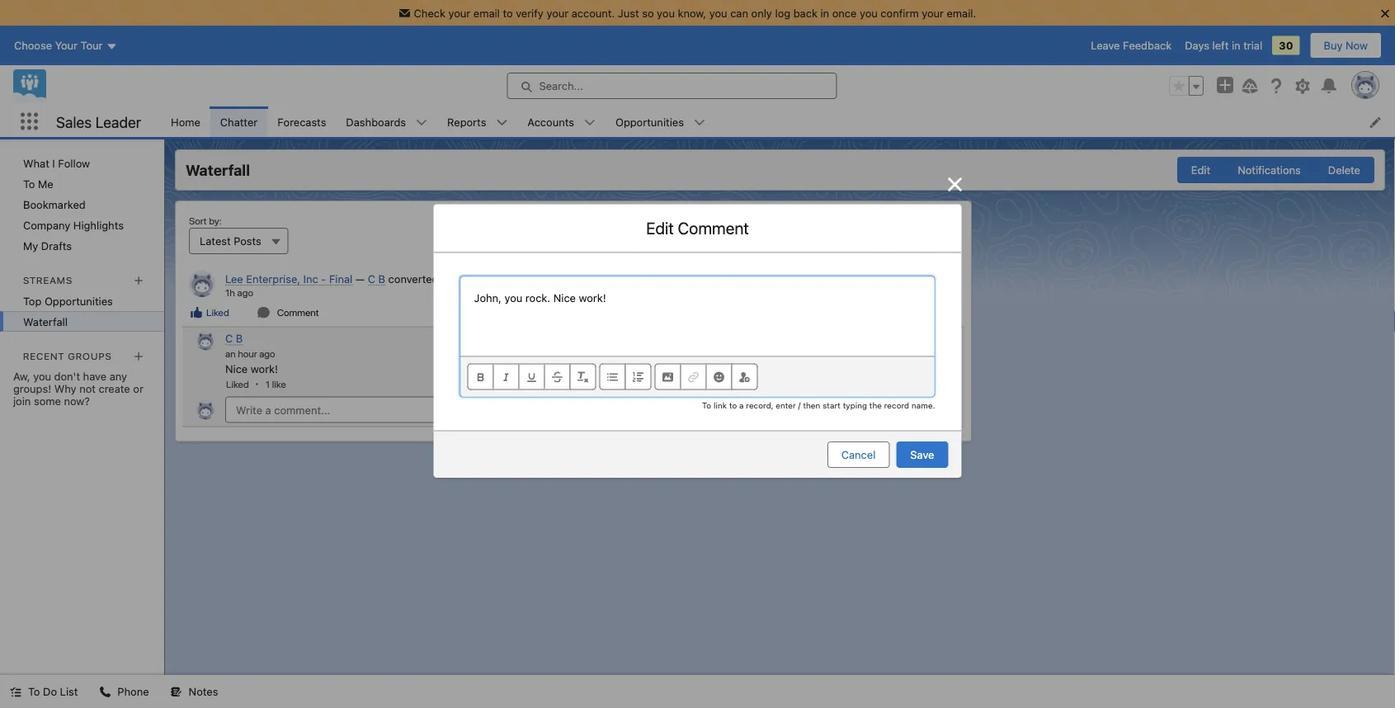 Task type: locate. For each thing, give the bounding box(es) containing it.
notes
[[189, 685, 218, 698]]

bookmarked link
[[0, 194, 164, 215]]

0 horizontal spatial b
[[236, 332, 243, 345]]

1 vertical spatial nice
[[225, 362, 248, 375]]

format text element
[[468, 363, 596, 390]]

work! inside c b an hour ago nice work!
[[251, 362, 278, 375]]

lee enterprise, inc - final — c b converted a lead to this account. 1h ago
[[225, 272, 552, 298]]

0 horizontal spatial edit
[[646, 218, 674, 237]]

0 vertical spatial in
[[821, 7, 830, 19]]

align text element
[[600, 363, 652, 390]]

to inside button
[[28, 685, 40, 698]]

0 vertical spatial comment
[[678, 218, 749, 237]]

inc
[[303, 272, 318, 285]]

lead
[[450, 272, 472, 285]]

list containing home
[[161, 106, 1396, 137]]

now
[[1346, 39, 1368, 52]]

0 vertical spatial c b image
[[189, 271, 215, 297]]

1 vertical spatial b
[[236, 332, 243, 345]]

1 vertical spatial waterfall
[[23, 315, 68, 328]]

1 horizontal spatial a
[[740, 400, 744, 410]]

1 vertical spatial c b link
[[225, 332, 243, 345]]

edit
[[1192, 164, 1211, 176], [646, 218, 674, 237]]

liked down 1h
[[206, 307, 229, 318]]

1 horizontal spatial work!
[[579, 292, 606, 304]]

why not create or join some now?
[[13, 382, 143, 407]]

2 your from the left
[[547, 7, 569, 19]]

opportunities down search... button
[[616, 116, 684, 128]]

0 vertical spatial b
[[378, 272, 385, 285]]

home link
[[161, 106, 210, 137]]

cancel button
[[828, 441, 890, 468]]

days
[[1185, 39, 1210, 52]]

inverse image
[[945, 174, 965, 194]]

2 horizontal spatial to
[[729, 400, 737, 410]]

account. left just
[[572, 7, 615, 19]]

to right link
[[729, 400, 737, 410]]

status
[[871, 305, 932, 320]]

2 vertical spatial c b image
[[196, 400, 215, 420]]

converted
[[388, 272, 439, 285]]

0 horizontal spatial waterfall
[[23, 315, 68, 328]]

name.
[[912, 400, 936, 410]]

1 horizontal spatial b
[[378, 272, 385, 285]]

edit for edit
[[1192, 164, 1211, 176]]

0 vertical spatial liked
[[206, 307, 229, 318]]

save button
[[897, 441, 949, 468]]

0 vertical spatial to
[[503, 7, 513, 19]]

2 horizontal spatial your
[[922, 7, 944, 19]]

you right the once
[[860, 7, 878, 19]]

work!
[[579, 292, 606, 304], [251, 362, 278, 375]]

c b image for c b
[[196, 331, 215, 350]]

liked button for 1 like 'button' on the bottom left
[[225, 378, 250, 390]]

group
[[1169, 76, 1204, 96], [1178, 157, 1375, 183]]

text default image for notes
[[171, 686, 182, 698]]

save
[[911, 448, 935, 461]]

highlights
[[73, 219, 124, 231]]

not
[[79, 382, 96, 395]]

0 horizontal spatial to
[[475, 272, 485, 285]]

1 horizontal spatial 1
[[932, 307, 937, 318]]

0 vertical spatial edit
[[1192, 164, 1211, 176]]

b up the hour
[[236, 332, 243, 345]]

1
[[932, 307, 937, 318], [265, 378, 270, 390]]

0 vertical spatial 1
[[932, 307, 937, 318]]

to
[[23, 177, 35, 190], [702, 400, 712, 410], [28, 685, 40, 698]]

toolbar
[[461, 356, 935, 396]]

1 vertical spatial liked button
[[225, 378, 250, 390]]

liked button down an
[[225, 378, 250, 390]]

status inside c b, 1h ago element
[[871, 305, 932, 320]]

top opportunities link
[[0, 291, 164, 311]]

any
[[110, 370, 127, 382]]

work! up 1 like 'button' on the bottom left
[[251, 362, 278, 375]]

your right the verify
[[547, 7, 569, 19]]

liked button down 1h
[[189, 305, 230, 320]]

you inside "aw, you don't have any groups!"
[[33, 370, 51, 382]]

1 vertical spatial in
[[1232, 39, 1241, 52]]

—
[[356, 272, 365, 285]]

feedback
[[1123, 39, 1172, 52]]

1 horizontal spatial ago
[[259, 347, 275, 359]]

0 vertical spatial liked button
[[189, 305, 230, 320]]

you left rock.
[[505, 292, 523, 304]]

c right — at the left top
[[368, 272, 376, 285]]

text default image inside to do list button
[[10, 686, 21, 698]]

dashboards list item
[[336, 106, 438, 137]]

c b image for lee enterprise, inc - final
[[189, 271, 215, 297]]

list
[[60, 685, 78, 698]]

Write a comment... text field
[[225, 397, 952, 423]]

accounts link
[[518, 106, 584, 137]]

0 horizontal spatial your
[[449, 7, 471, 19]]

0 vertical spatial c
[[368, 272, 376, 285]]

only
[[752, 7, 772, 19]]

delete button
[[1315, 157, 1375, 183]]

liked inside button
[[206, 307, 229, 318]]

0 vertical spatial ago
[[237, 287, 253, 298]]

1 vertical spatial to
[[702, 400, 712, 410]]

edit inside button
[[1192, 164, 1211, 176]]

c b link right — at the left top
[[368, 272, 385, 286]]

typing
[[843, 400, 867, 410]]

0 vertical spatial c b link
[[368, 272, 385, 286]]

b right — at the left top
[[378, 272, 385, 285]]

streams link
[[23, 274, 73, 286]]

2 vertical spatial to
[[729, 400, 737, 410]]

0 horizontal spatial c
[[225, 332, 233, 345]]

nice right rock.
[[554, 292, 576, 304]]

edit button
[[1178, 157, 1225, 183]]

0 vertical spatial nice
[[554, 292, 576, 304]]

1 your from the left
[[449, 7, 471, 19]]

0 horizontal spatial opportunities
[[45, 295, 113, 307]]

waterfall
[[186, 161, 250, 179], [23, 315, 68, 328]]

can
[[731, 7, 749, 19]]

email
[[474, 7, 500, 19]]

0 vertical spatial waterfall
[[186, 161, 250, 179]]

text default image inside "notes" button
[[171, 686, 182, 698]]

John, you rock. Nice work! text field
[[461, 277, 935, 356]]

account. inside lee enterprise, inc - final — c b converted a lead to this account. 1h ago
[[509, 272, 552, 285]]

text default image inside c b, 1h ago element
[[190, 306, 203, 319]]

leave feedback
[[1091, 39, 1172, 52]]

1 horizontal spatial nice
[[554, 292, 576, 304]]

1 vertical spatial c b image
[[196, 331, 215, 350]]

to left link
[[702, 400, 712, 410]]

opportunities
[[616, 116, 684, 128], [45, 295, 113, 307]]

c up an
[[225, 332, 233, 345]]

to left this
[[475, 272, 485, 285]]

forecasts
[[277, 116, 326, 128]]

you left the can
[[710, 7, 728, 19]]

1 vertical spatial 1
[[265, 378, 270, 390]]

to left do in the bottom of the page
[[28, 685, 40, 698]]

ago right 1h
[[237, 287, 253, 298]]

now?
[[64, 395, 90, 407]]

search...
[[539, 80, 583, 92]]

comment
[[678, 218, 749, 237], [277, 307, 319, 318]]

text default image
[[190, 306, 203, 319], [10, 686, 21, 698], [99, 686, 111, 698], [171, 686, 182, 698]]

0 horizontal spatial ago
[[237, 287, 253, 298]]

0 vertical spatial a
[[442, 272, 448, 285]]

group containing edit
[[1178, 157, 1375, 183]]

to for to do list
[[28, 685, 40, 698]]

2 vertical spatial to
[[28, 685, 40, 698]]

ago inside lee enterprise, inc - final — c b converted a lead to this account. 1h ago
[[237, 287, 253, 298]]

verify
[[516, 7, 544, 19]]

you inside text field
[[505, 292, 523, 304]]

the
[[870, 400, 882, 410]]

your left the "email"
[[449, 7, 471, 19]]

reports link
[[438, 106, 496, 137]]

1 vertical spatial ago
[[259, 347, 275, 359]]

opportunities up waterfall link
[[45, 295, 113, 307]]

then
[[803, 400, 821, 410]]

opportunities inside list item
[[616, 116, 684, 128]]

1 vertical spatial account.
[[509, 272, 552, 285]]

list
[[161, 106, 1396, 137]]

1 left 'view'
[[932, 307, 937, 318]]

1 vertical spatial group
[[1178, 157, 1375, 183]]

nice
[[554, 292, 576, 304], [225, 362, 248, 375]]

1 horizontal spatial edit
[[1192, 164, 1211, 176]]

1 vertical spatial liked
[[226, 378, 249, 390]]

/
[[798, 400, 801, 410]]

sales leader
[[56, 113, 141, 131]]

in right back
[[821, 7, 830, 19]]

0 horizontal spatial account.
[[509, 272, 552, 285]]

0 horizontal spatial comment
[[277, 307, 319, 318]]

0 horizontal spatial work!
[[251, 362, 278, 375]]

1 vertical spatial opportunities
[[45, 295, 113, 307]]

waterfall down top
[[23, 315, 68, 328]]

to left "me"
[[23, 177, 35, 190]]

some
[[34, 395, 61, 407]]

1 horizontal spatial c b link
[[368, 272, 385, 286]]

-
[[321, 272, 326, 285]]

a left lead
[[442, 272, 448, 285]]

3 your from the left
[[922, 7, 944, 19]]

1 horizontal spatial account.
[[572, 7, 615, 19]]

1 horizontal spatial waterfall
[[186, 161, 250, 179]]

0 vertical spatial work!
[[579, 292, 606, 304]]

in right left
[[1232, 39, 1241, 52]]

record,
[[746, 400, 774, 410]]

1 vertical spatial work!
[[251, 362, 278, 375]]

buy
[[1324, 39, 1343, 52]]

1 horizontal spatial in
[[1232, 39, 1241, 52]]

your left email.
[[922, 7, 944, 19]]

1 for 1 like
[[265, 378, 270, 390]]

1 horizontal spatial to
[[503, 7, 513, 19]]

work! right rock.
[[579, 292, 606, 304]]

waterfall up "by:"
[[186, 161, 250, 179]]

sales
[[56, 113, 92, 131]]

0 vertical spatial to
[[23, 177, 35, 190]]

c b an hour ago nice work!
[[225, 332, 278, 375]]

1 vertical spatial comment
[[277, 307, 319, 318]]

comment inside button
[[277, 307, 319, 318]]

sort by:
[[189, 215, 222, 226]]

liked down an
[[226, 378, 249, 390]]

1 vertical spatial c
[[225, 332, 233, 345]]

you
[[657, 7, 675, 19], [710, 7, 728, 19], [860, 7, 878, 19], [505, 292, 523, 304], [33, 370, 51, 382]]

what i follow link
[[0, 153, 164, 173]]

c b image
[[189, 271, 215, 297], [196, 331, 215, 350], [196, 400, 215, 420]]

account. up rock.
[[509, 272, 552, 285]]

Search this feed... search field
[[635, 228, 882, 254]]

1 vertical spatial edit
[[646, 218, 674, 237]]

0 vertical spatial opportunities
[[616, 116, 684, 128]]

leave
[[1091, 39, 1120, 52]]

c b link up an
[[225, 332, 243, 345]]

dashboards link
[[336, 106, 416, 137]]

join
[[13, 395, 31, 407]]

create
[[99, 382, 130, 395]]

forecasts link
[[268, 106, 336, 137]]

0 horizontal spatial in
[[821, 7, 830, 19]]

a left record,
[[740, 400, 744, 410]]

just
[[618, 7, 639, 19]]

a inside lee enterprise, inc - final — c b converted a lead to this account. 1h ago
[[442, 272, 448, 285]]

ago right the hour
[[259, 347, 275, 359]]

text default image inside phone button
[[99, 686, 111, 698]]

or
[[133, 382, 143, 395]]

cancel
[[842, 448, 876, 461]]

b inside c b an hour ago nice work!
[[236, 332, 243, 345]]

0 horizontal spatial nice
[[225, 362, 248, 375]]

0 vertical spatial group
[[1169, 76, 1204, 96]]

you down recent
[[33, 370, 51, 382]]

0 vertical spatial account.
[[572, 7, 615, 19]]

1 horizontal spatial c
[[368, 272, 376, 285]]

1 left like on the bottom of page
[[265, 378, 270, 390]]

to right the "email"
[[503, 7, 513, 19]]

1 view
[[932, 307, 958, 318]]

nice down an
[[225, 362, 248, 375]]

to do list button
[[0, 675, 88, 708]]

company highlights link
[[0, 215, 164, 235]]

1 vertical spatial to
[[475, 272, 485, 285]]

0 horizontal spatial a
[[442, 272, 448, 285]]

reports list item
[[438, 106, 518, 137]]

0 horizontal spatial 1
[[265, 378, 270, 390]]

1 horizontal spatial opportunities
[[616, 116, 684, 128]]

1 horizontal spatial your
[[547, 7, 569, 19]]

my
[[23, 239, 38, 252]]

enter
[[776, 400, 796, 410]]



Task type: describe. For each thing, give the bounding box(es) containing it.
have
[[83, 370, 107, 382]]

c inside lee enterprise, inc - final — c b converted a lead to this account. 1h ago
[[368, 272, 376, 285]]

check your email to verify your account. just so you know, you can only log back in once you confirm your email.
[[414, 7, 977, 19]]

text default image for to do list
[[10, 686, 21, 698]]

my drafts link
[[0, 235, 164, 256]]

phone button
[[89, 675, 159, 708]]

1h ago link
[[225, 287, 253, 298]]

to inside what i follow to me bookmarked company highlights my drafts
[[23, 177, 35, 190]]

john, you rock. nice work!
[[474, 292, 606, 304]]

to inside lee enterprise, inc - final — c b converted a lead to this account. 1h ago
[[475, 272, 485, 285]]

to for to link to a record, enter / then start typing the record name.
[[702, 400, 712, 410]]

leave feedback link
[[1091, 39, 1172, 52]]

b inside lee enterprise, inc - final — c b converted a lead to this account. 1h ago
[[378, 272, 385, 285]]

waterfall link
[[0, 311, 164, 332]]

notifications
[[1238, 164, 1301, 176]]

so
[[642, 7, 654, 19]]

chatter
[[220, 116, 258, 128]]

follow
[[58, 157, 90, 169]]

why
[[54, 382, 76, 395]]

log
[[775, 7, 791, 19]]

waterfall inside top opportunities waterfall
[[23, 315, 68, 328]]

do
[[43, 685, 57, 698]]

nice inside c b an hour ago nice work!
[[225, 362, 248, 375]]

view
[[939, 307, 958, 318]]

liked button for comment button
[[189, 305, 230, 320]]

what
[[23, 157, 49, 169]]

don't
[[54, 370, 80, 382]]

aw, you don't have any groups!
[[13, 370, 127, 395]]

home
[[171, 116, 200, 128]]

me
[[38, 177, 53, 190]]

sort
[[189, 215, 207, 226]]

lee
[[225, 272, 243, 285]]

left
[[1213, 39, 1229, 52]]

recent groups link
[[23, 350, 112, 362]]

edit for edit comment
[[646, 218, 674, 237]]

rock.
[[526, 292, 551, 304]]

opportunities inside top opportunities waterfall
[[45, 295, 113, 307]]

trial
[[1244, 39, 1263, 52]]

chatter link
[[210, 106, 268, 137]]

an
[[225, 347, 236, 359]]

top
[[23, 295, 42, 307]]

final
[[329, 272, 353, 285]]

confirm
[[881, 7, 919, 19]]

to link to a record, enter / then start typing the record name.
[[702, 400, 936, 410]]

lee enterprise, inc - final link
[[225, 272, 353, 286]]

you right so
[[657, 7, 675, 19]]

drafts
[[41, 239, 72, 252]]

dashboards
[[346, 116, 406, 128]]

email.
[[947, 7, 977, 19]]

search... button
[[507, 73, 837, 99]]

1 vertical spatial a
[[740, 400, 744, 410]]

start
[[823, 400, 841, 410]]

record
[[885, 400, 910, 410]]

top opportunities waterfall
[[23, 295, 113, 328]]

notifications button
[[1224, 157, 1315, 183]]

delete
[[1329, 164, 1361, 176]]

1 horizontal spatial comment
[[678, 218, 749, 237]]

groups
[[68, 350, 112, 362]]

streams
[[23, 274, 73, 286]]

insert content element
[[655, 363, 758, 390]]

ago inside c b an hour ago nice work!
[[259, 347, 275, 359]]

work! inside text field
[[579, 292, 606, 304]]

reports
[[447, 116, 486, 128]]

text default image
[[257, 306, 270, 319]]

i
[[52, 157, 55, 169]]

days left in trial
[[1185, 39, 1263, 52]]

phone
[[118, 685, 149, 698]]

hour
[[238, 347, 257, 359]]

to do list
[[28, 685, 78, 698]]

accounts list item
[[518, 106, 606, 137]]

opportunities list item
[[606, 106, 715, 137]]

0 horizontal spatial c b link
[[225, 332, 243, 345]]

1 like button
[[265, 378, 287, 390]]

buy now button
[[1310, 32, 1382, 59]]

1 like
[[265, 378, 286, 390]]

know,
[[678, 7, 707, 19]]

company
[[23, 219, 70, 231]]

recent
[[23, 350, 65, 362]]

this
[[488, 272, 506, 285]]

text default image for phone
[[99, 686, 111, 698]]

link
[[714, 400, 727, 410]]

like
[[272, 378, 286, 390]]

groups!
[[13, 382, 51, 395]]

c b, 1h ago element
[[182, 264, 965, 326]]

accounts
[[528, 116, 574, 128]]

buy now
[[1324, 39, 1368, 52]]

nice inside text field
[[554, 292, 576, 304]]

30
[[1279, 39, 1294, 52]]

leader
[[96, 113, 141, 131]]

aw,
[[13, 370, 30, 382]]

1 for 1 view
[[932, 307, 937, 318]]

c inside c b an hour ago nice work!
[[225, 332, 233, 345]]



Task type: vqa. For each thing, say whether or not it's contained in the screenshot.
5 items selected 5
no



